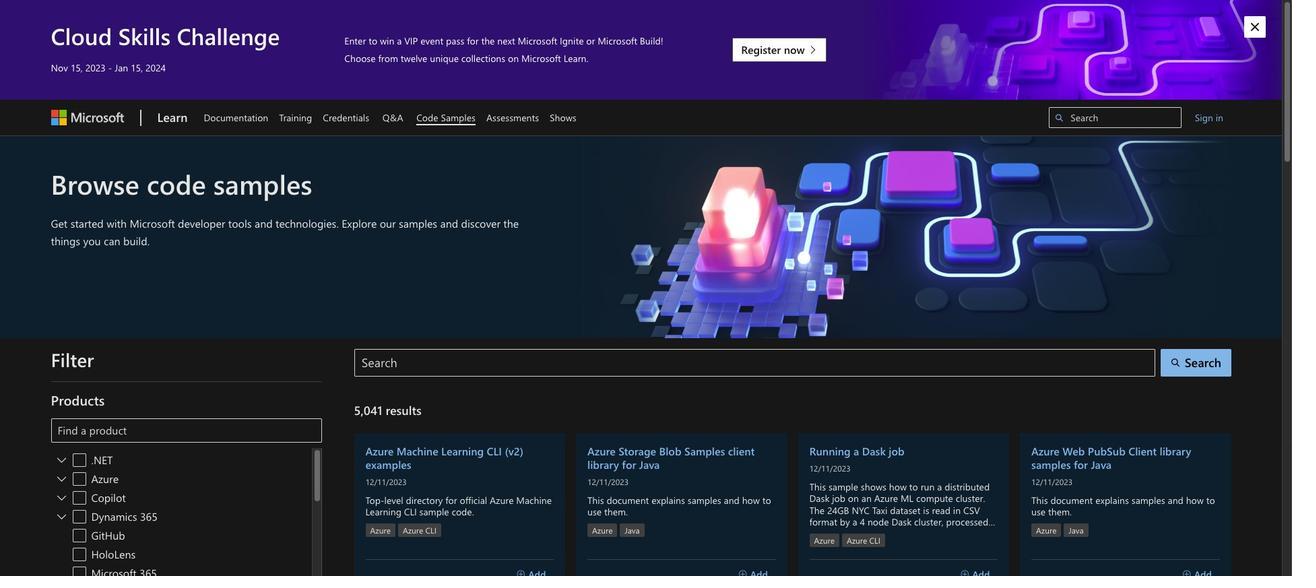 Task type: describe. For each thing, give the bounding box(es) containing it.
distributed
[[945, 480, 990, 493]]

library inside azure storage blob samples client library for java 12/11/2023 this document explains samples and how to use them.
[[588, 458, 619, 472]]

by
[[840, 516, 851, 529]]

learn.
[[564, 52, 589, 65]]

samples inside azure storage blob samples client library for java 12/11/2023 this document explains samples and how to use them.
[[685, 444, 726, 458]]

format
[[810, 516, 838, 529]]

azure web pubsub client library samples for java link
[[1032, 444, 1220, 472]]

blob
[[660, 444, 682, 458]]

training link
[[274, 100, 318, 135]]

0 horizontal spatial learning
[[366, 506, 402, 519]]

nov
[[51, 62, 68, 74]]

skills
[[118, 20, 171, 51]]

twelve
[[401, 52, 428, 65]]

2 vertical spatial dask
[[892, 516, 912, 529]]

products
[[51, 391, 105, 409]]

a inside enter to win a vip event pass for the next microsoft ignite or microsoft build! choose from twelve unique collections on microsoft learn.
[[397, 35, 402, 47]]

results
[[386, 402, 422, 418]]

running a dask job link
[[810, 444, 998, 458]]

documentation link
[[198, 100, 274, 135]]

java inside azure storage blob samples client library for java 12/11/2023 this document explains samples and how to use them.
[[640, 458, 660, 472]]

credentials link
[[318, 100, 375, 135]]

top-
[[366, 494, 385, 507]]

microsoft inside get started with microsoft developer tools and technologies. explore our samples and discover the things you can build.
[[130, 216, 175, 231]]

sign in
[[1196, 111, 1224, 124]]

a left 4
[[853, 516, 858, 529]]

0 vertical spatial job
[[889, 444, 905, 458]]

client
[[729, 444, 755, 458]]

expand azure image
[[56, 474, 67, 485]]

how for azure web pubsub client library samples for java
[[1187, 494, 1205, 507]]

started
[[71, 216, 104, 231]]

expand copilot image
[[56, 493, 67, 503]]

0 vertical spatial learning
[[442, 444, 484, 458]]

to inside enter to win a vip event pass for the next microsoft ignite or microsoft build! choose from twelve unique collections on microsoft learn.
[[369, 35, 378, 47]]

2024
[[146, 62, 166, 74]]

cli left (v2)
[[487, 444, 502, 458]]

get
[[51, 216, 68, 231]]

for inside azure machine learning cli (v2) examples 12/11/2023 top-level directory for official azure machine learning cli sample code.
[[446, 494, 457, 507]]

azure cli for examples
[[403, 525, 437, 536]]

cloud
[[51, 20, 112, 51]]

examples
[[366, 458, 412, 472]]

azure storage blob samples client library for java 12/11/2023 this document explains samples and how to use them.
[[588, 444, 772, 519]]

from
[[378, 52, 398, 65]]

-
[[108, 62, 112, 74]]

1 vertical spatial in
[[954, 504, 961, 517]]

event
[[421, 35, 444, 47]]

12/11/2023 inside azure web pubsub client library samples for java 12/11/2023 this document explains samples and how to use them.
[[1032, 476, 1073, 487]]

is
[[924, 504, 930, 517]]

technologies.
[[276, 216, 339, 231]]

and right tools
[[255, 216, 273, 231]]

azure storage blob samples client library for java link
[[588, 444, 776, 472]]

a right run
[[938, 480, 943, 493]]

and left discover
[[441, 216, 458, 231]]

node
[[868, 516, 890, 529]]

things
[[51, 234, 80, 248]]

github
[[91, 528, 125, 543]]

pubsub
[[1088, 444, 1126, 458]]

shows
[[861, 480, 887, 493]]

this inside running a dask job 12/11/2023 this sample shows how to run a distributed dask job on an azure ml compute cluster. the 24gb nyc taxi dataset is read in csv format by a 4 node dask cluster, processed and then written to job output in parquet format.
[[810, 480, 826, 493]]

4
[[860, 516, 866, 529]]

you
[[83, 234, 101, 248]]

on inside running a dask job 12/11/2023 this sample shows how to run a distributed dask job on an azure ml compute cluster. the 24gb nyc taxi dataset is read in csv format by a 4 node dask cluster, processed and then written to job output in parquet format.
[[849, 492, 859, 505]]

sign
[[1196, 111, 1214, 124]]

sample inside running a dask job 12/11/2023 this sample shows how to run a distributed dask job on an azure ml compute cluster. the 24gb nyc taxi dataset is read in csv format by a 4 node dask cluster, processed and then written to job output in parquet format.
[[829, 480, 859, 493]]

q&a link
[[375, 100, 411, 135]]

azure machine learning cli (v2) examples 12/11/2023 top-level directory for official azure machine learning cli sample code.
[[366, 444, 552, 519]]

dynamics
[[91, 510, 137, 524]]

0 vertical spatial samples
[[441, 111, 476, 124]]

register now link
[[733, 38, 827, 62]]

register
[[742, 42, 781, 57]]

24gb
[[828, 504, 850, 517]]

this for azure web pubsub client library samples for java
[[1032, 494, 1049, 507]]

code
[[417, 111, 439, 124]]

browse code samples
[[51, 166, 312, 202]]

explains for blob
[[652, 494, 685, 507]]

Search search field
[[1049, 107, 1183, 128]]

training
[[279, 111, 312, 124]]

1 vertical spatial machine
[[517, 494, 552, 507]]

parquet
[[949, 528, 982, 540]]

azure inside running a dask job 12/11/2023 this sample shows how to run a distributed dask job on an azure ml compute cluster. the 24gb nyc taxi dataset is read in csv format by a 4 node dask cluster, processed and then written to job output in parquet format.
[[875, 492, 899, 505]]

the
[[810, 504, 825, 517]]

azure web pubsub client library samples for java 12/11/2023 this document explains samples and how to use them.
[[1032, 444, 1216, 519]]

copilot
[[91, 491, 126, 505]]

dataset
[[891, 504, 921, 517]]

0 horizontal spatial machine
[[397, 444, 439, 458]]

format.
[[810, 539, 840, 552]]

written
[[850, 528, 879, 540]]

and inside azure storage blob samples client library for java 12/11/2023 this document explains samples and how to use them.
[[724, 494, 740, 507]]

for inside enter to win a vip event pass for the next microsoft ignite or microsoft build! choose from twelve unique collections on microsoft learn.
[[467, 35, 479, 47]]

running
[[810, 444, 851, 458]]

cli down node
[[870, 535, 881, 546]]

enter
[[345, 35, 366, 47]]

challenge
[[177, 20, 280, 51]]

vip
[[405, 35, 418, 47]]

compute
[[917, 492, 954, 505]]

next
[[498, 35, 515, 47]]

and inside running a dask job 12/11/2023 this sample shows how to run a distributed dask job on an azure ml compute cluster. the 24gb nyc taxi dataset is read in csv format by a 4 node dask cluster, processed and then written to job output in parquet format.
[[810, 528, 826, 540]]

pass
[[446, 35, 465, 47]]

explore
[[342, 216, 377, 231]]

ml
[[901, 492, 914, 505]]

build!
[[640, 35, 664, 47]]

the inside enter to win a vip event pass for the next microsoft ignite or microsoft build! choose from twelve unique collections on microsoft learn.
[[482, 35, 495, 47]]

the inside get started with microsoft developer tools and technologies. explore our samples and discover the things you can build.
[[504, 216, 519, 231]]

output
[[908, 528, 937, 540]]

code samples link
[[411, 100, 481, 135]]

client
[[1129, 444, 1157, 458]]

products element
[[51, 453, 312, 576]]

them. for library
[[605, 506, 628, 519]]

csv
[[964, 504, 981, 517]]

running a dask job 12/11/2023 this sample shows how to run a distributed dask job on an azure ml compute cluster. the 24gb nyc taxi dataset is read in csv format by a 4 node dask cluster, processed and then written to job output in parquet format.
[[810, 444, 990, 552]]

azure machine learning cli (v2) examples link
[[366, 444, 554, 472]]

developer
[[178, 216, 225, 231]]

web
[[1063, 444, 1086, 458]]

cli down directory
[[426, 525, 437, 536]]

library inside azure web pubsub client library samples for java 12/11/2023 this document explains samples and how to use them.
[[1160, 444, 1192, 458]]



Task type: locate. For each thing, give the bounding box(es) containing it.
job up by
[[833, 492, 846, 505]]

document inside azure web pubsub client library samples for java 12/11/2023 this document explains samples and how to use them.
[[1051, 494, 1094, 507]]

0 horizontal spatial azure cli
[[403, 525, 437, 536]]

microsoft left learn.
[[522, 52, 561, 65]]

0 horizontal spatial the
[[482, 35, 495, 47]]

java
[[640, 458, 660, 472], [1092, 458, 1112, 472], [625, 525, 640, 536], [1069, 525, 1084, 536]]

samples left the pubsub
[[1032, 458, 1072, 472]]

sample up 24gb on the right
[[829, 480, 859, 493]]

cluster.
[[956, 492, 986, 505]]

them. inside azure web pubsub client library samples for java 12/11/2023 this document explains samples and how to use them.
[[1049, 506, 1073, 519]]

samples right code at the left of page
[[441, 111, 476, 124]]

or
[[587, 35, 595, 47]]

samples right our
[[399, 216, 438, 231]]

them. down web
[[1049, 506, 1073, 519]]

15,
[[71, 62, 83, 74], [131, 62, 143, 74]]

and left then
[[810, 528, 826, 540]]

0 horizontal spatial samples
[[441, 111, 476, 124]]

explains inside azure storage blob samples client library for java 12/11/2023 this document explains samples and how to use them.
[[652, 494, 685, 507]]

search
[[1186, 354, 1222, 371]]

1 horizontal spatial samples
[[685, 444, 726, 458]]

machine down results
[[397, 444, 439, 458]]

for inside azure storage blob samples client library for java 12/11/2023 this document explains samples and how to use them.
[[622, 458, 637, 472]]

for left blob
[[622, 458, 637, 472]]

2 vertical spatial in
[[939, 528, 947, 540]]

12/11/2023 inside azure storage blob samples client library for java 12/11/2023 this document explains samples and how to use them.
[[588, 476, 629, 487]]

use for azure storage blob samples client library for java
[[588, 506, 602, 519]]

them. for samples
[[1049, 506, 1073, 519]]

.net
[[91, 453, 113, 467]]

a left vip
[[397, 35, 402, 47]]

12/11/2023 inside running a dask job 12/11/2023 this sample shows how to run a distributed dask job on an azure ml compute cluster. the 24gb nyc taxi dataset is read in csv format by a 4 node dask cluster, processed and then written to job output in parquet format.
[[810, 463, 851, 474]]

1 vertical spatial learning
[[366, 506, 402, 519]]

can
[[104, 234, 120, 248]]

jan
[[115, 62, 128, 74]]

azure
[[366, 444, 394, 458], [588, 444, 616, 458], [1032, 444, 1060, 458], [91, 472, 119, 486], [875, 492, 899, 505], [490, 494, 514, 507], [370, 525, 391, 536], [403, 525, 424, 536], [593, 525, 613, 536], [1037, 525, 1057, 536], [815, 535, 835, 546], [847, 535, 868, 546]]

directory
[[406, 494, 443, 507]]

and down azure web pubsub client library samples for java link
[[1169, 494, 1184, 507]]

12/11/2023 down running
[[810, 463, 851, 474]]

0 horizontal spatial in
[[939, 528, 947, 540]]

1 horizontal spatial this
[[810, 480, 826, 493]]

how inside azure storage blob samples client library for java 12/11/2023 this document explains samples and how to use them.
[[743, 494, 760, 507]]

sample inside azure machine learning cli (v2) examples 12/11/2023 top-level directory for official azure machine learning cli sample code.
[[420, 506, 449, 519]]

code samples
[[417, 111, 476, 124]]

1 horizontal spatial sample
[[829, 480, 859, 493]]

1 15, from the left
[[71, 62, 83, 74]]

for right pass at the left top of page
[[467, 35, 479, 47]]

how inside running a dask job 12/11/2023 this sample shows how to run a distributed dask job on an azure ml compute cluster. the 24gb nyc taxi dataset is read in csv format by a 4 node dask cluster, processed and then written to job output in parquet format.
[[890, 480, 907, 493]]

0 horizontal spatial on
[[508, 52, 519, 65]]

to inside azure web pubsub client library samples for java 12/11/2023 this document explains samples and how to use them.
[[1207, 494, 1216, 507]]

0 horizontal spatial library
[[588, 458, 619, 472]]

assessments link
[[481, 100, 545, 135]]

samples right blob
[[685, 444, 726, 458]]

machine down (v2)
[[517, 494, 552, 507]]

0 vertical spatial dask
[[863, 444, 886, 458]]

1 horizontal spatial learning
[[442, 444, 484, 458]]

search button
[[1161, 349, 1232, 376]]

1 horizontal spatial machine
[[517, 494, 552, 507]]

tools
[[228, 216, 252, 231]]

1 them. from the left
[[605, 506, 628, 519]]

processed
[[947, 516, 989, 529]]

hololens
[[91, 547, 136, 562]]

1 horizontal spatial use
[[1032, 506, 1046, 519]]

documentation
[[204, 111, 268, 124]]

1 horizontal spatial in
[[954, 504, 961, 517]]

12/11/2023 down web
[[1032, 476, 1073, 487]]

explains inside azure web pubsub client library samples for java 12/11/2023 this document explains samples and how to use them.
[[1096, 494, 1130, 507]]

explains for pubsub
[[1096, 494, 1130, 507]]

job left output
[[893, 528, 906, 540]]

shows link
[[545, 100, 582, 135]]

1 horizontal spatial library
[[1160, 444, 1192, 458]]

0 horizontal spatial document
[[607, 494, 649, 507]]

2 horizontal spatial in
[[1216, 111, 1224, 124]]

0 vertical spatial machine
[[397, 444, 439, 458]]

0 horizontal spatial 15,
[[71, 62, 83, 74]]

1 horizontal spatial explains
[[1096, 494, 1130, 507]]

1 vertical spatial dask
[[810, 492, 830, 505]]

enter to win a vip event pass for the next microsoft ignite or microsoft build! choose from twelve unique collections on microsoft learn.
[[345, 35, 664, 65]]

on left an
[[849, 492, 859, 505]]

them. down storage
[[605, 506, 628, 519]]

on
[[508, 52, 519, 65], [849, 492, 859, 505]]

this
[[810, 480, 826, 493], [588, 494, 604, 507], [1032, 494, 1049, 507]]

them. inside azure storage blob samples client library for java 12/11/2023 this document explains samples and how to use them.
[[605, 506, 628, 519]]

2 use from the left
[[1032, 506, 1046, 519]]

0 vertical spatial on
[[508, 52, 519, 65]]

sample
[[829, 480, 859, 493], [420, 506, 449, 519]]

12/11/2023 down storage
[[588, 476, 629, 487]]

document down storage
[[607, 494, 649, 507]]

1 horizontal spatial them.
[[1049, 506, 1073, 519]]

use for azure web pubsub client library samples for java
[[1032, 506, 1046, 519]]

the
[[482, 35, 495, 47], [504, 216, 519, 231]]

the up collections
[[482, 35, 495, 47]]

learn link
[[152, 100, 193, 135]]

0 horizontal spatial them.
[[605, 506, 628, 519]]

(v2)
[[505, 444, 524, 458]]

cloud skills challenge
[[51, 20, 280, 51]]

1 vertical spatial on
[[849, 492, 859, 505]]

code.
[[452, 506, 474, 519]]

explains
[[652, 494, 685, 507], [1096, 494, 1130, 507]]

Search search field
[[1049, 107, 1183, 128]]

1 vertical spatial sample
[[420, 506, 449, 519]]

1 horizontal spatial 15,
[[131, 62, 143, 74]]

2 horizontal spatial dask
[[892, 516, 912, 529]]

2 document from the left
[[1051, 494, 1094, 507]]

q&a
[[383, 111, 403, 124]]

microsoft right or
[[598, 35, 638, 47]]

collections
[[462, 52, 506, 65]]

dynamics 365
[[91, 510, 158, 524]]

1 horizontal spatial azure cli
[[847, 535, 881, 546]]

0 horizontal spatial explains
[[652, 494, 685, 507]]

for left official
[[446, 494, 457, 507]]

2 explains from the left
[[1096, 494, 1130, 507]]

samples
[[214, 166, 312, 202], [399, 216, 438, 231], [1032, 458, 1072, 472], [688, 494, 722, 507], [1132, 494, 1166, 507]]

0 horizontal spatial this
[[588, 494, 604, 507]]

2 horizontal spatial this
[[1032, 494, 1049, 507]]

level
[[385, 494, 404, 507]]

cli
[[487, 444, 502, 458], [404, 506, 417, 519], [426, 525, 437, 536], [870, 535, 881, 546]]

for inside azure web pubsub client library samples for java 12/11/2023 this document explains samples and how to use them.
[[1075, 458, 1089, 472]]

15, right jan
[[131, 62, 143, 74]]

dask
[[863, 444, 886, 458], [810, 492, 830, 505], [892, 516, 912, 529]]

machine
[[397, 444, 439, 458], [517, 494, 552, 507]]

0 vertical spatial the
[[482, 35, 495, 47]]

in left csv
[[954, 504, 961, 517]]

learning up official
[[442, 444, 484, 458]]

win
[[380, 35, 395, 47]]

expand dynamics 365 image
[[56, 511, 67, 522]]

0 horizontal spatial dask
[[810, 492, 830, 505]]

1 horizontal spatial on
[[849, 492, 859, 505]]

get started with microsoft developer tools and technologies. explore our samples and discover the things you can build.
[[51, 216, 519, 248]]

0 vertical spatial sample
[[829, 480, 859, 493]]

our
[[380, 216, 396, 231]]

azure inside azure storage blob samples client library for java 12/11/2023 this document explains samples and how to use them.
[[588, 444, 616, 458]]

and inside azure web pubsub client library samples for java 12/11/2023 this document explains samples and how to use them.
[[1169, 494, 1184, 507]]

Find a product text field
[[51, 419, 322, 443]]

azure inside azure web pubsub client library samples for java 12/11/2023 this document explains samples and how to use them.
[[1032, 444, 1060, 458]]

Search text field
[[354, 349, 1156, 376]]

document inside azure storage blob samples client library for java 12/11/2023 this document explains samples and how to use them.
[[607, 494, 649, 507]]

library
[[1160, 444, 1192, 458], [588, 458, 619, 472]]

job up the ml
[[889, 444, 905, 458]]

microsoft right next
[[518, 35, 558, 47]]

1 horizontal spatial how
[[890, 480, 907, 493]]

then
[[828, 528, 847, 540]]

use inside azure web pubsub client library samples for java 12/11/2023 this document explains samples and how to use them.
[[1032, 506, 1046, 519]]

1 horizontal spatial document
[[1051, 494, 1094, 507]]

2023
[[85, 62, 106, 74]]

with
[[107, 216, 127, 231]]

dask up format at the right bottom of the page
[[810, 492, 830, 505]]

azure inside products element
[[91, 472, 119, 486]]

365
[[140, 510, 158, 524]]

12/11/2023 down examples
[[366, 476, 407, 487]]

azure cli down directory
[[403, 525, 437, 536]]

explains down azure storage blob samples client library for java link
[[652, 494, 685, 507]]

1 horizontal spatial the
[[504, 216, 519, 231]]

on down next
[[508, 52, 519, 65]]

1 explains from the left
[[652, 494, 685, 507]]

storage
[[619, 444, 657, 458]]

nov 15, 2023 - jan 15, 2024
[[51, 62, 166, 74]]

samples inside azure storage blob samples client library for java 12/11/2023 this document explains samples and how to use them.
[[688, 494, 722, 507]]

learn
[[157, 109, 188, 126]]

this inside azure storage blob samples client library for java 12/11/2023 this document explains samples and how to use them.
[[588, 494, 604, 507]]

choose
[[345, 52, 376, 65]]

document for samples
[[1051, 494, 1094, 507]]

azure cli down 4
[[847, 535, 881, 546]]

2 vertical spatial job
[[893, 528, 906, 540]]

samples
[[441, 111, 476, 124], [685, 444, 726, 458]]

taxi
[[873, 504, 888, 517]]

1 use from the left
[[588, 506, 602, 519]]

2 horizontal spatial how
[[1187, 494, 1205, 507]]

0 horizontal spatial sample
[[420, 506, 449, 519]]

cli right level on the left bottom of page
[[404, 506, 417, 519]]

register now
[[742, 42, 805, 57]]

2 them. from the left
[[1049, 506, 1073, 519]]

to
[[369, 35, 378, 47], [910, 480, 919, 493], [763, 494, 772, 507], [1207, 494, 1216, 507], [881, 528, 890, 540]]

azure cli for this
[[847, 535, 881, 546]]

samples up tools
[[214, 166, 312, 202]]

samples down azure storage blob samples client library for java link
[[688, 494, 722, 507]]

a right running
[[854, 444, 860, 458]]

samples inside get started with microsoft developer tools and technologies. explore our samples and discover the things you can build.
[[399, 216, 438, 231]]

15, right nov on the left top of page
[[71, 62, 83, 74]]

dask right node
[[892, 516, 912, 529]]

and
[[255, 216, 273, 231], [441, 216, 458, 231], [724, 494, 740, 507], [1169, 494, 1184, 507], [810, 528, 826, 540]]

this inside azure web pubsub client library samples for java 12/11/2023 this document explains samples and how to use them.
[[1032, 494, 1049, 507]]

1 vertical spatial the
[[504, 216, 519, 231]]

1 document from the left
[[607, 494, 649, 507]]

0 horizontal spatial how
[[743, 494, 760, 507]]

explains down azure web pubsub client library samples for java link
[[1096, 494, 1130, 507]]

2 15, from the left
[[131, 62, 143, 74]]

code
[[147, 166, 206, 202]]

official
[[460, 494, 487, 507]]

sample left code.
[[420, 506, 449, 519]]

read
[[933, 504, 951, 517]]

now
[[784, 42, 805, 57]]

and down client
[[724, 494, 740, 507]]

microsoft up build.
[[130, 216, 175, 231]]

a
[[397, 35, 402, 47], [854, 444, 860, 458], [938, 480, 943, 493], [853, 516, 858, 529]]

sign in link
[[1188, 107, 1232, 128]]

document for library
[[607, 494, 649, 507]]

this for azure storage blob samples client library for java
[[588, 494, 604, 507]]

0 vertical spatial in
[[1216, 111, 1224, 124]]

the right discover
[[504, 216, 519, 231]]

browse
[[51, 166, 139, 202]]

azure cli
[[403, 525, 437, 536], [847, 535, 881, 546]]

in right output
[[939, 528, 947, 540]]

samples down azure web pubsub client library samples for java link
[[1132, 494, 1166, 507]]

1 horizontal spatial dask
[[863, 444, 886, 458]]

learning left directory
[[366, 506, 402, 519]]

to inside azure storage blob samples client library for java 12/11/2023 this document explains samples and how to use them.
[[763, 494, 772, 507]]

document down web
[[1051, 494, 1094, 507]]

expand .net image
[[56, 455, 67, 466]]

for left the client
[[1075, 458, 1089, 472]]

use inside azure storage blob samples client library for java 12/11/2023 this document explains samples and how to use them.
[[588, 506, 602, 519]]

credentials
[[323, 111, 370, 124]]

microsoft
[[518, 35, 558, 47], [598, 35, 638, 47], [522, 52, 561, 65], [130, 216, 175, 231]]

on inside enter to win a vip event pass for the next microsoft ignite or microsoft build! choose from twelve unique collections on microsoft learn.
[[508, 52, 519, 65]]

in right sign
[[1216, 111, 1224, 124]]

1 vertical spatial samples
[[685, 444, 726, 458]]

how inside azure web pubsub client library samples for java 12/11/2023 this document explains samples and how to use them.
[[1187, 494, 1205, 507]]

0 horizontal spatial use
[[588, 506, 602, 519]]

ignite
[[560, 35, 584, 47]]

5,041
[[354, 402, 383, 418]]

cluster,
[[915, 516, 944, 529]]

how for azure storage blob samples client library for java
[[743, 494, 760, 507]]

dask up shows
[[863, 444, 886, 458]]

java inside azure web pubsub client library samples for java 12/11/2023 this document explains samples and how to use them.
[[1092, 458, 1112, 472]]

12/11/2023 inside azure machine learning cli (v2) examples 12/11/2023 top-level directory for official azure machine learning cli sample code.
[[366, 476, 407, 487]]

1 vertical spatial job
[[833, 492, 846, 505]]

5,041 results
[[354, 402, 422, 418]]



Task type: vqa. For each thing, say whether or not it's contained in the screenshot.


